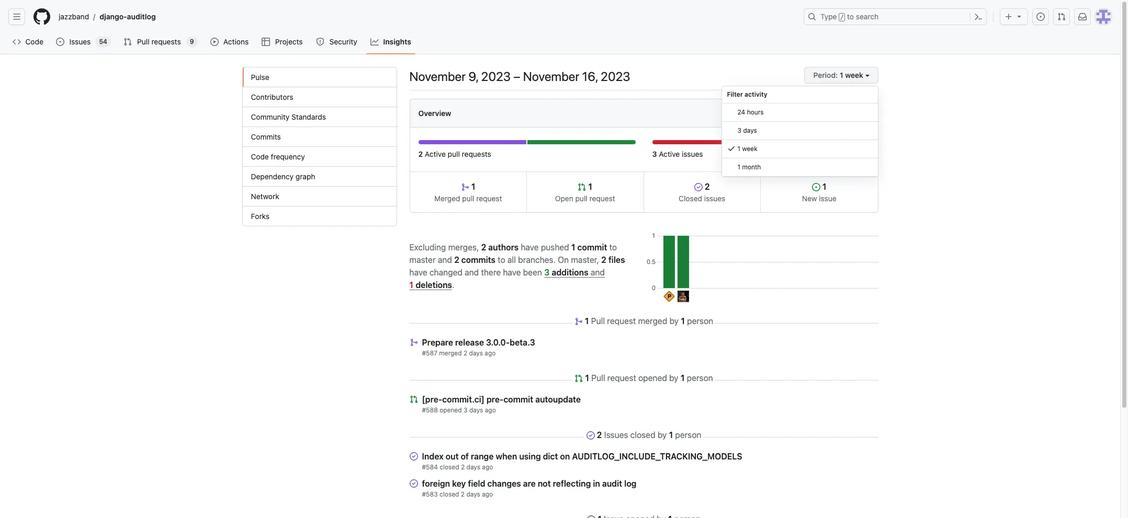 Task type: locate. For each thing, give the bounding box(es) containing it.
by
[[670, 317, 679, 326], [670, 374, 679, 383], [658, 431, 667, 440]]

to left search
[[848, 12, 854, 21]]

have down master
[[410, 268, 428, 277]]

1 horizontal spatial 2023
[[601, 69, 631, 84]]

active
[[425, 150, 446, 159], [659, 150, 680, 159]]

1 vertical spatial closed image
[[410, 480, 418, 488]]

3 days link
[[722, 122, 878, 140]]

days down commit.ci]
[[470, 407, 483, 415]]

0 horizontal spatial code
[[25, 37, 43, 46]]

0 vertical spatial closed image
[[410, 453, 418, 461]]

plus image
[[1005, 13, 1014, 21]]

3 inside [pre-commit.ci] pre-commit autoupdate #588 opened 3 days ago
[[464, 407, 468, 415]]

active down overview
[[425, 150, 446, 159]]

1 vertical spatial person
[[687, 374, 713, 383]]

index out of range when using dict on auditlog_include_tracking_models link
[[422, 452, 743, 462]]

using
[[520, 452, 541, 462]]

table image
[[262, 38, 270, 46]]

1 inside popup button
[[840, 71, 844, 80]]

days inside "foreign key field changes are not reflecting in audit log #583 closed 2 days ago"
[[467, 491, 481, 499]]

2 horizontal spatial and
[[591, 268, 605, 277]]

pre-
[[487, 395, 504, 405]]

dependency graph link
[[243, 167, 397, 187]]

54
[[99, 38, 107, 46]]

0 horizontal spatial commit
[[504, 395, 534, 405]]

1 vertical spatial commit
[[504, 395, 534, 405]]

1 inside 2 commits to all branches.   on master, 2 files have changed and there have been 3 additions and 1 deletions .
[[410, 280, 414, 290]]

key
[[452, 480, 466, 489]]

pull up merged
[[448, 150, 460, 159]]

2 down release
[[464, 350, 468, 358]]

2 horizontal spatial to
[[848, 12, 854, 21]]

type / to search
[[821, 12, 879, 21]]

24
[[738, 108, 746, 116]]

pull for 1 pull request merged by 1 person
[[591, 317, 605, 326]]

reflecting
[[553, 480, 591, 489]]

0 horizontal spatial issue opened image
[[56, 38, 65, 46]]

november left the 9,
[[410, 69, 466, 84]]

2 active from the left
[[659, 150, 680, 159]]

menu
[[722, 86, 879, 177]]

1 horizontal spatial commit
[[578, 243, 608, 252]]

2 2023 from the left
[[601, 69, 631, 84]]

1 horizontal spatial issues
[[705, 194, 726, 203]]

1 vertical spatial issue opened image
[[813, 183, 821, 192]]

[pre-commit.ci] pre-commit autoupdate link
[[422, 395, 581, 405]]

2 down overview
[[419, 150, 423, 159]]

issues right closed on the right top of page
[[705, 194, 726, 203]]

on
[[558, 255, 569, 265]]

issue closed image up closed issues
[[695, 183, 703, 192]]

1 horizontal spatial git merge image
[[575, 318, 583, 326]]

commit
[[578, 243, 608, 252], [504, 395, 534, 405]]

commit left autoupdate
[[504, 395, 534, 405]]

1 november from the left
[[410, 69, 466, 84]]

0 horizontal spatial issue closed image
[[587, 432, 595, 440]]

open pull request
[[555, 194, 616, 203]]

1 horizontal spatial code
[[251, 152, 269, 161]]

–
[[514, 69, 521, 84]]

0 vertical spatial git merge image
[[575, 318, 583, 326]]

1 horizontal spatial pull
[[462, 194, 475, 203]]

contributors link
[[243, 87, 397, 107]]

there
[[481, 268, 501, 277]]

to master and
[[410, 243, 617, 265]]

pulse link
[[243, 68, 397, 87]]

1 horizontal spatial 1 week
[[840, 71, 864, 80]]

git merge image left 'prepare'
[[410, 339, 418, 347]]

1 horizontal spatial issue closed image
[[695, 183, 703, 192]]

master,
[[571, 255, 599, 265]]

closed down out
[[440, 464, 459, 472]]

0 horizontal spatial issues
[[69, 37, 91, 46]]

and
[[438, 255, 452, 265], [465, 268, 479, 277], [591, 268, 605, 277]]

0 vertical spatial issues
[[682, 150, 703, 159]]

november right –
[[523, 69, 580, 84]]

0 vertical spatial commit
[[578, 243, 608, 252]]

0 vertical spatial to
[[848, 12, 854, 21]]

issue closed image
[[695, 183, 703, 192], [587, 432, 595, 440]]

closed up auditlog_include_tracking_models
[[631, 431, 656, 440]]

days down field
[[467, 491, 481, 499]]

to
[[848, 12, 854, 21], [610, 243, 617, 252], [498, 255, 506, 265]]

filter
[[727, 91, 743, 98]]

1 vertical spatial git merge image
[[410, 339, 418, 347]]

pull down git merge icon at the top
[[462, 194, 475, 203]]

0 horizontal spatial pull
[[448, 150, 460, 159]]

code frequency link
[[243, 147, 397, 167]]

have up the branches.
[[521, 243, 539, 252]]

ago inside "foreign key field changes are not reflecting in audit log #583 closed 2 days ago"
[[482, 491, 493, 499]]

/
[[93, 12, 95, 21], [841, 14, 844, 21]]

0 vertical spatial person
[[687, 317, 714, 326]]

2 inside "foreign key field changes are not reflecting in audit log #583 closed 2 days ago"
[[461, 491, 465, 499]]

issue opened image down in
[[588, 516, 596, 519]]

to left all
[[498, 255, 506, 265]]

open
[[555, 194, 574, 203]]

code image
[[13, 38, 21, 46]]

code
[[25, 37, 43, 46], [251, 152, 269, 161]]

code down commits
[[251, 152, 269, 161]]

code for code
[[25, 37, 43, 46]]

to for 2 commits to all branches.   on master, 2 files have changed and there have been 3 additions and 1 deletions .
[[498, 255, 506, 265]]

ago down field
[[482, 491, 493, 499]]

1 vertical spatial issues
[[605, 431, 629, 440]]

2023 left –
[[481, 69, 511, 84]]

0 vertical spatial by
[[670, 317, 679, 326]]

days down of
[[467, 464, 481, 472]]

1 2023 from the left
[[481, 69, 511, 84]]

autoupdate
[[536, 395, 581, 405]]

1 horizontal spatial week
[[846, 71, 864, 80]]

2 inside index out of range when using dict on auditlog_include_tracking_models #584 closed 2 days ago
[[461, 464, 465, 472]]

2 down of
[[461, 464, 465, 472]]

to inside to master and
[[610, 243, 617, 252]]

2 vertical spatial to
[[498, 255, 506, 265]]

1 week button
[[805, 67, 879, 84]]

0 vertical spatial week
[[846, 71, 864, 80]]

/ inside jazzband / django-auditlog
[[93, 12, 95, 21]]

and down 'master,'
[[591, 268, 605, 277]]

merged
[[639, 317, 668, 326], [439, 350, 462, 358]]

issue closed image up index out of range when using dict on auditlog_include_tracking_models link
[[587, 432, 595, 440]]

graph image
[[371, 38, 379, 46]]

0 vertical spatial 1 week
[[840, 71, 864, 80]]

0 horizontal spatial /
[[93, 12, 95, 21]]

days inside index out of range when using dict on auditlog_include_tracking_models #584 closed 2 days ago
[[467, 464, 481, 472]]

changed
[[430, 268, 463, 277]]

1 horizontal spatial merged
[[639, 317, 668, 326]]

0 horizontal spatial 2023
[[481, 69, 511, 84]]

november
[[410, 69, 466, 84], [523, 69, 580, 84]]

dict
[[543, 452, 558, 462]]

days inside 'prepare release 3.0.0-beta.3 #587 merged 2 days ago'
[[469, 350, 483, 358]]

0 vertical spatial opened
[[639, 374, 667, 383]]

git pull request image right 54
[[124, 38, 132, 46]]

excluding
[[410, 243, 446, 252]]

0 vertical spatial requests
[[152, 37, 181, 46]]

1 horizontal spatial requests
[[462, 150, 492, 159]]

1 vertical spatial closed
[[440, 464, 459, 472]]

issue opened image
[[1037, 13, 1046, 21]]

2023 right the 16,
[[601, 69, 631, 84]]

issues
[[682, 150, 703, 159], [705, 194, 726, 203]]

request for 1 pull request merged by 1 person
[[607, 317, 636, 326]]

closed down key
[[440, 491, 459, 499]]

to up 'files'
[[610, 243, 617, 252]]

foreign key field changes are not reflecting in audit log link
[[422, 480, 637, 489]]

to inside 2 commits to all branches.   on master, 2 files have changed and there have been 3 additions and 1 deletions .
[[498, 255, 506, 265]]

closed image for foreign
[[410, 480, 418, 488]]

#583
[[422, 491, 438, 499]]

days down 24 hours
[[744, 127, 757, 135]]

/ right type
[[841, 14, 844, 21]]

1 closed image from the top
[[410, 453, 418, 461]]

1 horizontal spatial active
[[659, 150, 680, 159]]

1 vertical spatial 1 week
[[738, 145, 758, 153]]

master
[[410, 255, 436, 265]]

requests left 9
[[152, 37, 181, 46]]

pull right open
[[576, 194, 588, 203]]

1 horizontal spatial november
[[523, 69, 580, 84]]

git pull request image up autoupdate
[[575, 375, 583, 383]]

code for code frequency
[[251, 152, 269, 161]]

and inside to master and
[[438, 255, 452, 265]]

request for merged pull request
[[477, 194, 502, 203]]

commit up 'master,'
[[578, 243, 608, 252]]

1 week
[[840, 71, 864, 80], [738, 145, 758, 153]]

1 active from the left
[[425, 150, 446, 159]]

git pull request image
[[1058, 13, 1066, 21], [124, 38, 132, 46], [578, 183, 587, 192], [575, 375, 583, 383], [410, 396, 418, 404]]

code right code image
[[25, 37, 43, 46]]

1 vertical spatial code
[[251, 152, 269, 161]]

0 horizontal spatial and
[[438, 255, 452, 265]]

0 vertical spatial issues
[[69, 37, 91, 46]]

issue opened image
[[56, 38, 65, 46], [813, 183, 821, 192], [588, 516, 596, 519]]

issues
[[69, 37, 91, 46], [605, 431, 629, 440]]

2023
[[481, 69, 511, 84], [601, 69, 631, 84]]

code inside 'link'
[[251, 152, 269, 161]]

excluding merges, 2 authors have pushed 1 commit
[[410, 243, 608, 252]]

git merge image down additions
[[575, 318, 583, 326]]

1 vertical spatial to
[[610, 243, 617, 252]]

closed image left foreign
[[410, 480, 418, 488]]

2 horizontal spatial pull
[[576, 194, 588, 203]]

0 horizontal spatial active
[[425, 150, 446, 159]]

1 vertical spatial by
[[670, 374, 679, 383]]

0 horizontal spatial 1 week
[[738, 145, 758, 153]]

1 month link
[[722, 159, 878, 177]]

1 pull request opened by 1 person
[[586, 374, 713, 383]]

0 horizontal spatial week
[[743, 145, 758, 153]]

0 horizontal spatial november
[[410, 69, 466, 84]]

authors
[[489, 243, 519, 252]]

2 down key
[[461, 491, 465, 499]]

ago down range
[[482, 464, 493, 472]]

0 horizontal spatial to
[[498, 255, 506, 265]]

0 vertical spatial code
[[25, 37, 43, 46]]

1 vertical spatial pull
[[591, 317, 605, 326]]

list containing jazzband
[[54, 8, 798, 25]]

issues left 54
[[69, 37, 91, 46]]

ago down 3.0.0-
[[485, 350, 496, 358]]

triangle down image
[[1016, 12, 1024, 20]]

days
[[744, 127, 757, 135], [469, 350, 483, 358], [470, 407, 483, 415], [467, 464, 481, 472], [467, 491, 481, 499]]

closed issues
[[679, 194, 726, 203]]

closed
[[631, 431, 656, 440], [440, 464, 459, 472], [440, 491, 459, 499]]

request
[[477, 194, 502, 203], [590, 194, 616, 203], [607, 317, 636, 326], [608, 374, 637, 383]]

and down commits
[[465, 268, 479, 277]]

ago inside index out of range when using dict on auditlog_include_tracking_models #584 closed 2 days ago
[[482, 464, 493, 472]]

2 horizontal spatial issue opened image
[[813, 183, 821, 192]]

forks
[[251, 212, 270, 221]]

1 vertical spatial merged
[[439, 350, 462, 358]]

requests up git merge icon at the top
[[462, 150, 492, 159]]

list
[[54, 8, 798, 25]]

check image
[[727, 145, 736, 153]]

changes
[[488, 480, 521, 489]]

and up changed
[[438, 255, 452, 265]]

0 horizontal spatial requests
[[152, 37, 181, 46]]

git merge image
[[575, 318, 583, 326], [410, 339, 418, 347]]

issue opened image down jazzband link
[[56, 38, 65, 46]]

ago down pre-
[[485, 407, 496, 415]]

django-auditlog link
[[95, 8, 160, 25]]

new
[[802, 194, 818, 203]]

request for open pull request
[[590, 194, 616, 203]]

search
[[856, 12, 879, 21]]

have down all
[[503, 268, 521, 277]]

git pull request image right issue opened icon
[[1058, 13, 1066, 21]]

2 vertical spatial closed
[[440, 491, 459, 499]]

range
[[471, 452, 494, 462]]

contributors
[[251, 93, 294, 102]]

closed image
[[410, 453, 418, 461], [410, 480, 418, 488]]

1 horizontal spatial /
[[841, 14, 844, 21]]

days down the prepare release 3.0.0-beta.3 link
[[469, 350, 483, 358]]

1 vertical spatial week
[[743, 145, 758, 153]]

command palette image
[[975, 13, 983, 21]]

person for 1 pull request opened by 1 person
[[687, 374, 713, 383]]

0 vertical spatial issue opened image
[[56, 38, 65, 46]]

git merge image
[[461, 183, 470, 192]]

3 days
[[738, 127, 757, 135]]

0 horizontal spatial merged
[[439, 350, 462, 358]]

insights element
[[242, 67, 397, 227]]

auditlog_include_tracking_models
[[572, 452, 743, 462]]

of
[[461, 452, 469, 462]]

issue opened image up "new issue"
[[813, 183, 821, 192]]

auditlog
[[127, 12, 156, 21]]

1 horizontal spatial to
[[610, 243, 617, 252]]

/ inside type / to search
[[841, 14, 844, 21]]

merged pull request
[[435, 194, 502, 203]]

in
[[593, 480, 600, 489]]

closed image left index
[[410, 453, 418, 461]]

opened
[[639, 374, 667, 383], [440, 407, 462, 415]]

merges,
[[448, 243, 479, 252]]

2
[[419, 150, 423, 159], [703, 182, 710, 192], [481, 243, 487, 252], [454, 255, 460, 265], [602, 255, 607, 265], [464, 350, 468, 358], [597, 431, 602, 440], [461, 464, 465, 472], [461, 491, 465, 499]]

2 vertical spatial pull
[[592, 374, 606, 383]]

week inside the 1 week popup button
[[846, 71, 864, 80]]

issues left check icon
[[682, 150, 703, 159]]

week
[[846, 71, 864, 80], [743, 145, 758, 153]]

2 vertical spatial issue opened image
[[588, 516, 596, 519]]

active up closed on the right top of page
[[659, 150, 680, 159]]

0 horizontal spatial opened
[[440, 407, 462, 415]]

1 vertical spatial opened
[[440, 407, 462, 415]]

/ left django-
[[93, 12, 95, 21]]

days inside 3 days link
[[744, 127, 757, 135]]

have
[[521, 243, 539, 252], [410, 268, 428, 277], [503, 268, 521, 277]]

2 inside 'prepare release 3.0.0-beta.3 #587 merged 2 days ago'
[[464, 350, 468, 358]]

additions
[[552, 268, 589, 277]]

1 vertical spatial issues
[[705, 194, 726, 203]]

2 closed image from the top
[[410, 480, 418, 488]]

issues up index out of range when using dict on auditlog_include_tracking_models link
[[605, 431, 629, 440]]

closed image for index
[[410, 453, 418, 461]]

week inside 1 week link
[[743, 145, 758, 153]]



Task type: vqa. For each thing, say whether or not it's contained in the screenshot.


Task type: describe. For each thing, give the bounding box(es) containing it.
1 vertical spatial requests
[[462, 150, 492, 159]]

2 november from the left
[[523, 69, 580, 84]]

community standards link
[[243, 107, 397, 127]]

filter activity
[[727, 91, 768, 98]]

days inside [pre-commit.ci] pre-commit autoupdate #588 opened 3 days ago
[[470, 407, 483, 415]]

merged
[[435, 194, 461, 203]]

2 left 'files'
[[602, 255, 607, 265]]

index
[[422, 452, 444, 462]]

1 horizontal spatial issues
[[605, 431, 629, 440]]

2 active pull requests
[[419, 150, 492, 159]]

network
[[251, 192, 279, 201]]

closed inside "foreign key field changes are not reflecting in audit log #583 closed 2 days ago"
[[440, 491, 459, 499]]

security link
[[312, 34, 362, 50]]

frequency
[[271, 152, 305, 161]]

projects link
[[258, 34, 308, 50]]

pulse
[[251, 73, 269, 82]]

jazzband link
[[54, 8, 93, 25]]

ago inside [pre-commit.ci] pre-commit autoupdate #588 opened 3 days ago
[[485, 407, 496, 415]]

code frequency
[[251, 152, 305, 161]]

1 week link
[[722, 140, 878, 159]]

3.0.0-
[[486, 338, 510, 348]]

index out of range when using dict on auditlog_include_tracking_models #584 closed 2 days ago
[[422, 452, 743, 472]]

2 vertical spatial by
[[658, 431, 667, 440]]

forks link
[[243, 207, 397, 226]]

all
[[508, 255, 516, 265]]

dependency
[[251, 172, 294, 181]]

1 vertical spatial issue closed image
[[587, 432, 595, 440]]

log
[[625, 480, 637, 489]]

prepare release 3.0.0-beta.3 #587 merged 2 days ago
[[422, 338, 535, 358]]

commit inside [pre-commit.ci] pre-commit autoupdate #588 opened 3 days ago
[[504, 395, 534, 405]]

foreign
[[422, 480, 450, 489]]

1 week inside menu
[[738, 145, 758, 153]]

field
[[468, 480, 486, 489]]

commits
[[251, 132, 281, 141]]

3 inside menu
[[738, 127, 742, 135]]

on
[[560, 452, 570, 462]]

2 issues         closed by 1 person
[[597, 431, 702, 440]]

/ for jazzband
[[93, 12, 95, 21]]

0 horizontal spatial issues
[[682, 150, 703, 159]]

pushed
[[541, 243, 570, 252]]

pull for merged
[[462, 194, 475, 203]]

active for issues
[[659, 150, 680, 159]]

2 up index out of range when using dict on auditlog_include_tracking_models link
[[597, 431, 602, 440]]

homepage image
[[34, 8, 50, 25]]

2 up commits
[[481, 243, 487, 252]]

files
[[609, 255, 625, 265]]

pull for open
[[576, 194, 588, 203]]

3 active issues
[[653, 150, 703, 159]]

graph
[[296, 172, 315, 181]]

menu containing filter activity
[[722, 86, 879, 177]]

0 vertical spatial merged
[[639, 317, 668, 326]]

closed inside index out of range when using dict on auditlog_include_tracking_models #584 closed 2 days ago
[[440, 464, 459, 472]]

community
[[251, 113, 290, 121]]

actions
[[224, 37, 249, 46]]

network link
[[243, 187, 397, 207]]

november 9, 2023 – november 16, 2023
[[410, 69, 631, 84]]

[pre-commit.ci] pre-commit autoupdate #588 opened 3 days ago
[[422, 395, 581, 415]]

overview
[[419, 109, 452, 118]]

1 week inside popup button
[[840, 71, 864, 80]]

jazzband / django-auditlog
[[59, 12, 156, 21]]

to for type / to search
[[848, 12, 854, 21]]

[pre-
[[422, 395, 443, 405]]

out
[[446, 452, 459, 462]]

request for 1 pull request opened by 1 person
[[608, 374, 637, 383]]

ago inside 'prepare release 3.0.0-beta.3 #587 merged 2 days ago'
[[485, 350, 496, 358]]

hours
[[747, 108, 764, 116]]

actions link
[[206, 34, 254, 50]]

audit
[[603, 480, 623, 489]]

#587
[[422, 350, 438, 358]]

dependency graph
[[251, 172, 315, 181]]

3 inside 2 commits to all branches.   on master, 2 files have changed and there have been 3 additions and 1 deletions .
[[545, 268, 550, 277]]

play image
[[210, 38, 219, 46]]

16,
[[582, 69, 598, 84]]

1 horizontal spatial issue opened image
[[588, 516, 596, 519]]

merged inside 'prepare release 3.0.0-beta.3 #587 merged 2 days ago'
[[439, 350, 462, 358]]

release
[[455, 338, 484, 348]]

when
[[496, 452, 517, 462]]

are
[[523, 480, 536, 489]]

by for merged
[[670, 317, 679, 326]]

jazzband
[[59, 12, 89, 21]]

2 up closed issues
[[703, 182, 710, 192]]

.
[[452, 280, 455, 290]]

git pull request image up open pull request
[[578, 183, 587, 192]]

been
[[523, 268, 542, 277]]

opened inside [pre-commit.ci] pre-commit autoupdate #588 opened 3 days ago
[[440, 407, 462, 415]]

commit.ci]
[[443, 395, 485, 405]]

2 vertical spatial person
[[676, 431, 702, 440]]

0 horizontal spatial git merge image
[[410, 339, 418, 347]]

commits
[[462, 255, 496, 265]]

person for 1 pull request merged by 1 person
[[687, 317, 714, 326]]

9
[[190, 38, 194, 46]]

new issue
[[802, 194, 837, 203]]

deletions
[[416, 280, 452, 290]]

notifications image
[[1079, 13, 1087, 21]]

branches.
[[518, 255, 556, 265]]

issue
[[820, 194, 837, 203]]

#588
[[422, 407, 438, 415]]

2 down 'merges,'
[[454, 255, 460, 265]]

pull for 1 pull request opened by 1 person
[[592, 374, 606, 383]]

code link
[[8, 34, 48, 50]]

security
[[330, 37, 357, 46]]

closed
[[679, 194, 703, 203]]

#584
[[422, 464, 438, 472]]

commits link
[[243, 127, 397, 147]]

month
[[743, 163, 761, 171]]

9,
[[469, 69, 479, 84]]

community standards
[[251, 113, 326, 121]]

0 vertical spatial issue closed image
[[695, 183, 703, 192]]

not
[[538, 480, 551, 489]]

active for pull
[[425, 150, 446, 159]]

prepare release 3.0.0-beta.3 link
[[422, 338, 535, 348]]

/ for type
[[841, 14, 844, 21]]

by for opened
[[670, 374, 679, 383]]

foreign key field changes are not reflecting in audit log #583 closed 2 days ago
[[422, 480, 637, 499]]

1 horizontal spatial opened
[[639, 374, 667, 383]]

projects
[[275, 37, 303, 46]]

0 vertical spatial closed
[[631, 431, 656, 440]]

shield image
[[316, 38, 325, 46]]

git pull request image left [pre-
[[410, 396, 418, 404]]

0 vertical spatial pull
[[137, 37, 150, 46]]

prepare
[[422, 338, 453, 348]]

1 horizontal spatial and
[[465, 268, 479, 277]]



